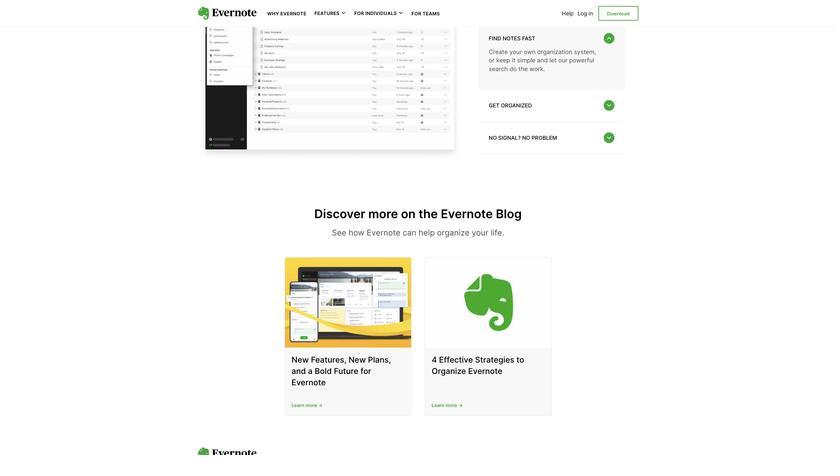 Task type: locate. For each thing, give the bounding box(es) containing it.
evernote inside why evernote link
[[281, 11, 307, 16]]

1 blog image image from the left
[[285, 258, 411, 348]]

 image
[[198, 0, 465, 164]]

0 horizontal spatial learn more →
[[292, 403, 323, 408]]

0 horizontal spatial for
[[355, 10, 364, 16]]

your
[[510, 49, 523, 56], [472, 228, 489, 238]]

keep
[[497, 57, 511, 64]]

more
[[369, 207, 398, 222], [306, 403, 317, 408], [446, 403, 458, 408]]

2 horizontal spatial more
[[446, 403, 458, 408]]

no signal? no problem
[[489, 134, 558, 141]]

log in
[[578, 10, 594, 17]]

it
[[512, 57, 516, 64]]

blog image image
[[285, 258, 411, 348], [425, 258, 552, 348]]

0 horizontal spatial no
[[489, 134, 497, 141]]

the down simple
[[519, 65, 528, 72]]

evernote
[[281, 11, 307, 16], [441, 207, 493, 222], [367, 228, 401, 238], [469, 367, 503, 376], [292, 378, 326, 388]]

evernote down strategies
[[469, 367, 503, 376]]

the up help
[[419, 207, 438, 222]]

2 learn more → from the left
[[432, 403, 463, 408]]

for individuals
[[355, 10, 397, 16]]

1 horizontal spatial and
[[538, 57, 548, 64]]

4 effective strategies to organize evernote
[[432, 355, 525, 376]]

2 → from the left
[[459, 403, 463, 408]]

find
[[489, 35, 502, 42]]

1 vertical spatial your
[[472, 228, 489, 238]]

and up work.
[[538, 57, 548, 64]]

1 horizontal spatial learn more →
[[432, 403, 463, 408]]

0 horizontal spatial learn
[[292, 403, 305, 408]]

and
[[538, 57, 548, 64], [292, 367, 306, 376]]

0 vertical spatial evernote logo image
[[198, 7, 257, 20]]

log in link
[[578, 10, 594, 17]]

download
[[608, 11, 630, 16]]

→
[[319, 403, 323, 408], [459, 403, 463, 408]]

your left life.
[[472, 228, 489, 238]]

0 vertical spatial and
[[538, 57, 548, 64]]

new
[[292, 355, 309, 365], [349, 355, 366, 365]]

learn
[[292, 403, 305, 408], [432, 403, 445, 408]]

your up it
[[510, 49, 523, 56]]

0 horizontal spatial the
[[419, 207, 438, 222]]

2 blog image image from the left
[[425, 258, 552, 348]]

0 vertical spatial your
[[510, 49, 523, 56]]

learn more → for 4 effective strategies to organize evernote
[[432, 403, 463, 408]]

blog
[[496, 207, 522, 222]]

the inside create your own organization system, or keep it simple and let our powerful search do the work.
[[519, 65, 528, 72]]

evernote inside new features, new plans, and a bold future for evernote
[[292, 378, 326, 388]]

0 horizontal spatial blog image image
[[285, 258, 411, 348]]

1 vertical spatial the
[[419, 207, 438, 222]]

1 horizontal spatial for
[[412, 11, 422, 16]]

evernote up organize
[[441, 207, 493, 222]]

features button
[[315, 10, 347, 17]]

powerful
[[570, 57, 595, 64]]

1 learn more → from the left
[[292, 403, 323, 408]]

and left a
[[292, 367, 306, 376]]

1 horizontal spatial blog image image
[[425, 258, 552, 348]]

work.
[[530, 65, 546, 72]]

2 learn from the left
[[432, 403, 445, 408]]

help link
[[563, 10, 574, 17]]

organization
[[538, 49, 573, 56]]

for left individuals
[[355, 10, 364, 16]]

1 no from the left
[[489, 134, 497, 141]]

1 horizontal spatial new
[[349, 355, 366, 365]]

log
[[578, 10, 588, 17]]

learn for new features, new plans, and a bold future for evernote
[[292, 403, 305, 408]]

new up a
[[292, 355, 309, 365]]

2 evernote logo image from the top
[[198, 448, 257, 456]]

evernote right why
[[281, 11, 307, 16]]

0 vertical spatial the
[[519, 65, 528, 72]]

your inside create your own organization system, or keep it simple and let our powerful search do the work.
[[510, 49, 523, 56]]

0 horizontal spatial and
[[292, 367, 306, 376]]

0 horizontal spatial →
[[319, 403, 323, 408]]

learn more →
[[292, 403, 323, 408], [432, 403, 463, 408]]

on
[[401, 207, 416, 222]]

no right signal?
[[523, 134, 531, 141]]

1 horizontal spatial →
[[459, 403, 463, 408]]

more for new features, new plans, and a bold future for evernote
[[306, 403, 317, 408]]

the
[[519, 65, 528, 72], [419, 207, 438, 222]]

for
[[355, 10, 364, 16], [412, 11, 422, 16]]

for individuals button
[[355, 10, 404, 17]]

get
[[489, 102, 500, 109]]

search
[[489, 65, 508, 72]]

0 horizontal spatial more
[[306, 403, 317, 408]]

1 horizontal spatial your
[[510, 49, 523, 56]]

a
[[308, 367, 313, 376]]

our
[[559, 57, 568, 64]]

1 horizontal spatial the
[[519, 65, 528, 72]]

why
[[267, 11, 279, 16]]

bold
[[315, 367, 332, 376]]

why evernote link
[[267, 10, 307, 17]]

1 → from the left
[[319, 403, 323, 408]]

no left signal?
[[489, 134, 497, 141]]

1 vertical spatial and
[[292, 367, 306, 376]]

problem
[[532, 134, 558, 141]]

1 vertical spatial evernote logo image
[[198, 448, 257, 456]]

or
[[489, 57, 495, 64]]

discover more on the evernote blog
[[315, 207, 522, 222]]

evernote logo image
[[198, 7, 257, 20], [198, 448, 257, 456]]

new up for
[[349, 355, 366, 365]]

evernote down a
[[292, 378, 326, 388]]

for inside button
[[355, 10, 364, 16]]

and inside create your own organization system, or keep it simple and let our powerful search do the work.
[[538, 57, 548, 64]]

life.
[[491, 228, 505, 238]]

no
[[489, 134, 497, 141], [523, 134, 531, 141]]

0 horizontal spatial new
[[292, 355, 309, 365]]

1 learn from the left
[[292, 403, 305, 408]]

1 horizontal spatial learn
[[432, 403, 445, 408]]

organize
[[437, 228, 470, 238]]

more for 4 effective strategies to organize evernote
[[446, 403, 458, 408]]

plans,
[[368, 355, 391, 365]]

evernote left can
[[367, 228, 401, 238]]

notes
[[503, 35, 521, 42]]

new features, new plans, and a bold future for evernote
[[292, 355, 391, 388]]

blog image image for strategies
[[425, 258, 552, 348]]

1 horizontal spatial no
[[523, 134, 531, 141]]

1 new from the left
[[292, 355, 309, 365]]

why evernote
[[267, 11, 307, 16]]

for left teams
[[412, 11, 422, 16]]

teams
[[423, 11, 440, 16]]



Task type: describe. For each thing, give the bounding box(es) containing it.
evernote inside the 4 effective strategies to organize evernote
[[469, 367, 503, 376]]

let
[[550, 57, 557, 64]]

see how evernote can help organize your life.
[[332, 228, 505, 238]]

see
[[332, 228, 347, 238]]

in
[[589, 10, 594, 17]]

how
[[349, 228, 365, 238]]

strategies
[[476, 355, 515, 365]]

for teams
[[412, 11, 440, 16]]

2 no from the left
[[523, 134, 531, 141]]

organized
[[501, 102, 532, 109]]

1 evernote logo image from the top
[[198, 7, 257, 20]]

own
[[524, 49, 536, 56]]

organize
[[432, 367, 467, 376]]

0 horizontal spatial your
[[472, 228, 489, 238]]

future
[[334, 367, 359, 376]]

get organized
[[489, 102, 532, 109]]

for
[[361, 367, 372, 376]]

learn more → for new features, new plans, and a bold future for evernote
[[292, 403, 323, 408]]

system,
[[575, 49, 597, 56]]

1 horizontal spatial more
[[369, 207, 398, 222]]

→ for evernote
[[459, 403, 463, 408]]

individuals
[[366, 10, 397, 16]]

can
[[403, 228, 417, 238]]

download link
[[599, 6, 639, 21]]

help
[[563, 10, 574, 17]]

discover
[[315, 207, 366, 222]]

for teams link
[[412, 10, 440, 17]]

and inside new features, new plans, and a bold future for evernote
[[292, 367, 306, 376]]

signal?
[[499, 134, 521, 141]]

find notes fast
[[489, 35, 536, 42]]

help
[[419, 228, 435, 238]]

effective
[[440, 355, 473, 365]]

2 new from the left
[[349, 355, 366, 365]]

learn for 4 effective strategies to organize evernote
[[432, 403, 445, 408]]

create
[[489, 49, 508, 56]]

4
[[432, 355, 437, 365]]

to
[[517, 355, 525, 365]]

do
[[510, 65, 517, 72]]

features,
[[311, 355, 347, 365]]

for for for teams
[[412, 11, 422, 16]]

fast
[[523, 35, 536, 42]]

for for for individuals
[[355, 10, 364, 16]]

→ for a
[[319, 403, 323, 408]]

features
[[315, 10, 340, 16]]

blog image image for new
[[285, 258, 411, 348]]

create your own organization system, or keep it simple and let our powerful search do the work.
[[489, 49, 597, 72]]

simple
[[518, 57, 536, 64]]



Task type: vqa. For each thing, say whether or not it's contained in the screenshot.
Log in link
yes



